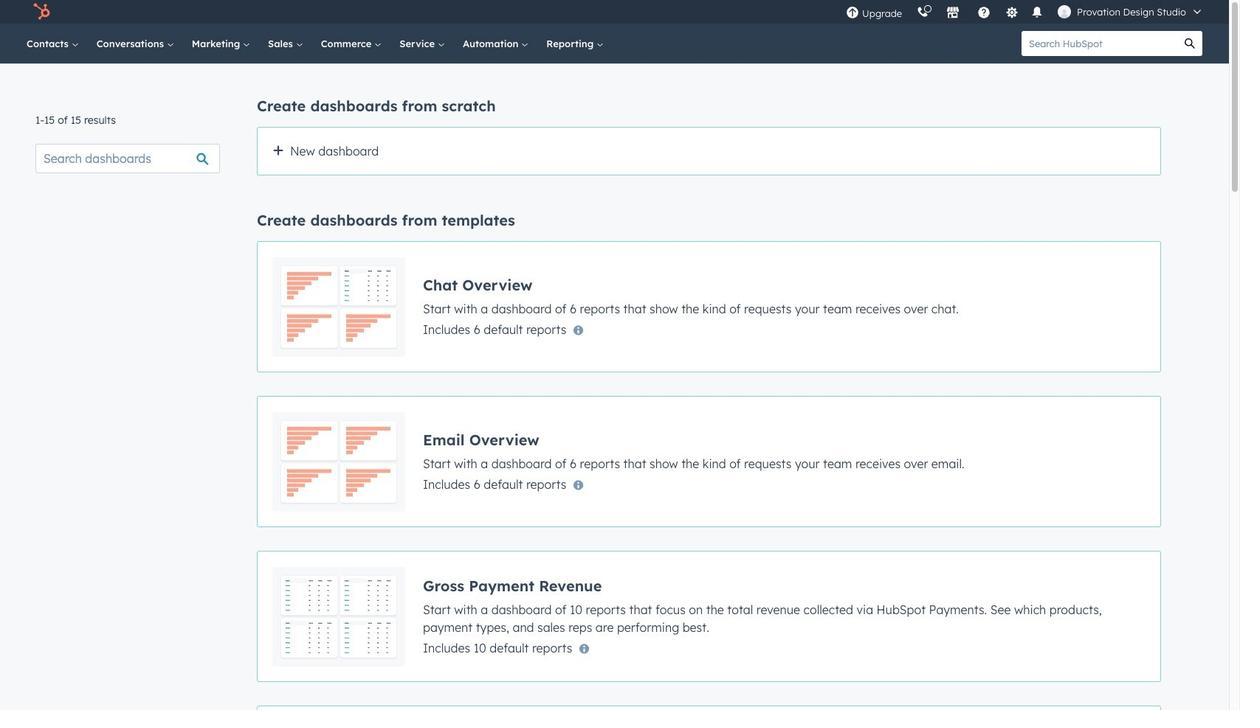 Task type: locate. For each thing, give the bounding box(es) containing it.
None checkbox
[[257, 551, 1161, 683], [257, 706, 1161, 711], [257, 706, 1161, 711]]

None checkbox
[[257, 127, 1161, 176], [257, 241, 1161, 373], [257, 396, 1161, 528], [257, 127, 1161, 176]]

marketplaces image
[[946, 7, 960, 20]]

menu
[[839, 0, 1211, 24]]

none checkbox gross payment revenue
[[257, 551, 1161, 683]]

none checkbox chat overview
[[257, 241, 1161, 373]]

gross payment revenue image
[[272, 567, 405, 667]]

chat overview image
[[272, 257, 405, 357]]



Task type: vqa. For each thing, say whether or not it's contained in the screenshot.
Email Overview checkbox
yes



Task type: describe. For each thing, give the bounding box(es) containing it.
none checkbox the email overview
[[257, 396, 1161, 528]]

email overview image
[[272, 412, 405, 512]]

Search HubSpot search field
[[1022, 31, 1177, 56]]

Search search field
[[35, 144, 220, 173]]

james peterson image
[[1058, 5, 1071, 18]]



